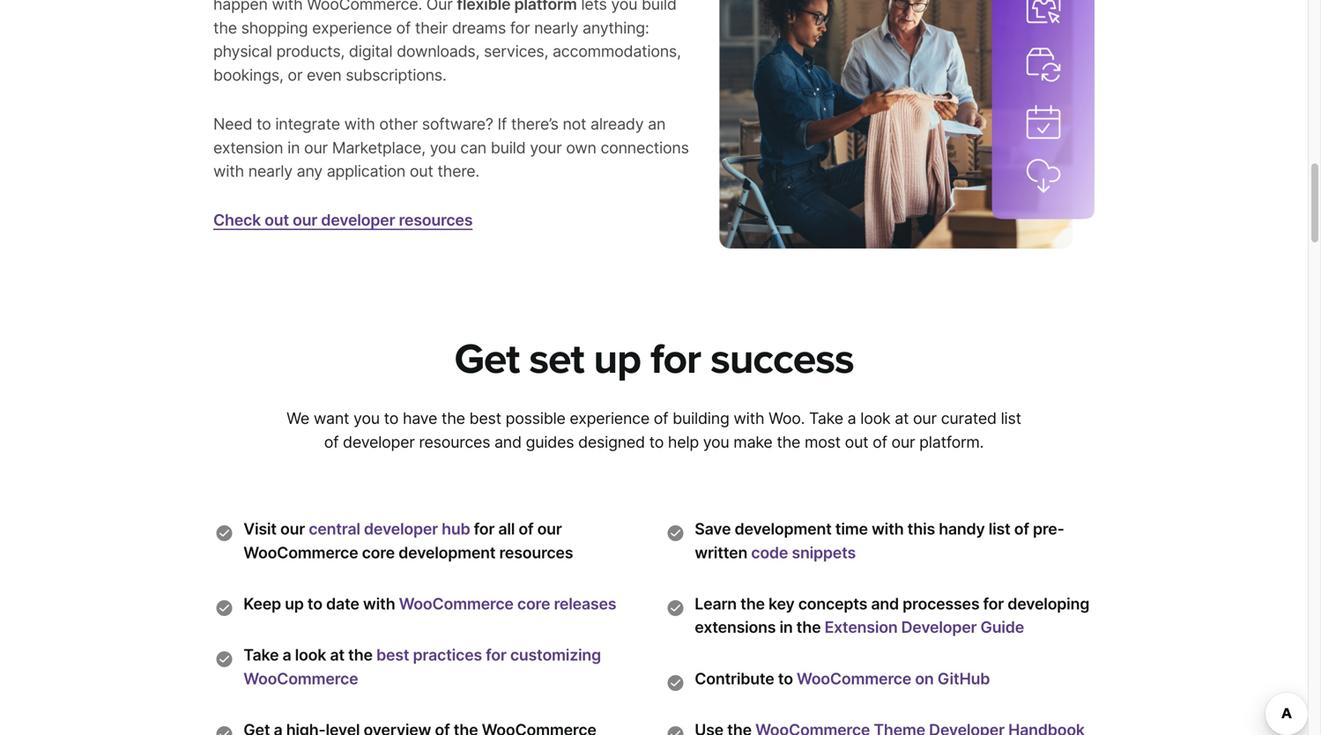 Task type: locate. For each thing, give the bounding box(es) containing it.
0 horizontal spatial at
[[330, 645, 345, 665]]

up right set
[[594, 334, 641, 385]]

processes
[[903, 594, 980, 614]]

out right check
[[265, 210, 289, 230]]

even
[[307, 65, 342, 85]]

1 horizontal spatial in
[[780, 618, 793, 637]]

list
[[1001, 409, 1022, 428], [989, 519, 1011, 539]]

1 vertical spatial build
[[491, 138, 526, 157]]

out inside the we want you to have the best possible experience of building with woo. take a look at our curated list of developer resources and guides designed to help you make the most out of our platform.
[[845, 432, 869, 452]]

to right contribute at the right bottom
[[778, 669, 793, 688]]

1 horizontal spatial development
[[735, 519, 832, 539]]

at inside the we want you to have the best possible experience of building with woo. take a look at our curated list of developer resources and guides designed to help you make the most out of our platform.
[[895, 409, 909, 428]]

resources down all
[[499, 543, 573, 562]]

0 horizontal spatial out
[[265, 210, 289, 230]]

to left help
[[649, 432, 664, 452]]

you down 'software?'
[[430, 138, 456, 157]]

nearly up services, in the top of the page
[[534, 18, 579, 37]]

resources inside the we want you to have the best possible experience of building with woo. take a look at our curated list of developer resources and guides designed to help you make the most out of our platform.
[[419, 432, 490, 452]]

0 vertical spatial and
[[495, 432, 522, 452]]

you down building
[[703, 432, 730, 452]]

you
[[611, 0, 638, 14], [430, 138, 456, 157], [354, 409, 380, 428], [703, 432, 730, 452]]

of right all
[[519, 519, 534, 539]]

take up most
[[809, 409, 844, 428]]

an
[[648, 114, 666, 134]]

physical
[[213, 42, 272, 61]]

0 vertical spatial developer
[[321, 210, 395, 230]]

0 vertical spatial up
[[594, 334, 641, 385]]

core
[[362, 543, 395, 562], [517, 594, 550, 614]]

1 vertical spatial list
[[989, 519, 1011, 539]]

1 vertical spatial in
[[780, 618, 793, 637]]

take down keep
[[244, 645, 279, 665]]

for inside for all of our woocommerce core development resources
[[474, 519, 495, 539]]

shopping
[[241, 18, 308, 37]]

best inside the we want you to have the best possible experience of building with woo. take a look at our curated list of developer resources and guides designed to help you make the most out of our platform.
[[470, 409, 502, 428]]

of down the want
[[324, 432, 339, 452]]

take inside the we want you to have the best possible experience of building with woo. take a look at our curated list of developer resources and guides designed to help you make the most out of our platform.
[[809, 409, 844, 428]]

you right the want
[[354, 409, 380, 428]]

1 horizontal spatial build
[[642, 0, 677, 14]]

0 horizontal spatial nearly
[[248, 161, 293, 181]]

extension
[[825, 618, 898, 637]]

developing
[[1008, 594, 1090, 614]]

2 horizontal spatial out
[[845, 432, 869, 452]]

1 horizontal spatial look
[[861, 409, 891, 428]]

best left practices
[[376, 645, 409, 665]]

development
[[735, 519, 832, 539], [399, 543, 496, 562]]

0 vertical spatial a
[[848, 409, 857, 428]]

with inside the we want you to have the best possible experience of building with woo. take a look at our curated list of developer resources and guides designed to help you make the most out of our platform.
[[734, 409, 765, 428]]

0 horizontal spatial up
[[285, 594, 304, 614]]

our right all
[[537, 519, 562, 539]]

of left pre-
[[1015, 519, 1030, 539]]

1 horizontal spatial core
[[517, 594, 550, 614]]

core down central developer hub link
[[362, 543, 395, 562]]

up
[[594, 334, 641, 385], [285, 594, 304, 614]]

1 vertical spatial take
[[244, 645, 279, 665]]

woocommerce down take a look at the on the bottom left
[[244, 669, 358, 688]]

1 horizontal spatial experience
[[570, 409, 650, 428]]

experience inside lets you build the shopping experience of their dreams for nearly anything: physical products, digital downloads, services, accommodations, bookings, or even subscriptions.
[[312, 18, 392, 37]]

central
[[309, 519, 360, 539]]

success
[[711, 334, 854, 385]]

1 vertical spatial look
[[295, 645, 326, 665]]

to up extension
[[257, 114, 271, 134]]

a inside the we want you to have the best possible experience of building with woo. take a look at our curated list of developer resources and guides designed to help you make the most out of our platform.
[[848, 409, 857, 428]]

1 vertical spatial up
[[285, 594, 304, 614]]

for up services, in the top of the page
[[510, 18, 530, 37]]

our right visit
[[280, 519, 305, 539]]

our
[[304, 138, 328, 157], [293, 210, 317, 230], [913, 409, 937, 428], [892, 432, 916, 452], [280, 519, 305, 539], [537, 519, 562, 539]]

0 horizontal spatial build
[[491, 138, 526, 157]]

resources down have
[[419, 432, 490, 452]]

0 horizontal spatial best
[[376, 645, 409, 665]]

for inside best practices for customizing woocommerce
[[486, 645, 507, 665]]

1 horizontal spatial take
[[809, 409, 844, 428]]

0 horizontal spatial development
[[399, 543, 496, 562]]

0 vertical spatial take
[[809, 409, 844, 428]]

build down if
[[491, 138, 526, 157]]

0 horizontal spatial take
[[244, 645, 279, 665]]

0 vertical spatial list
[[1001, 409, 1022, 428]]

0 horizontal spatial look
[[295, 645, 326, 665]]

out right most
[[845, 432, 869, 452]]

marketplace,
[[332, 138, 426, 157]]

extension developer guide
[[825, 618, 1025, 637]]

0 vertical spatial in
[[288, 138, 300, 157]]

contribute
[[695, 669, 775, 688]]

with left this
[[872, 519, 904, 539]]

guide
[[981, 618, 1025, 637]]

1 vertical spatial out
[[265, 210, 289, 230]]

own
[[566, 138, 597, 157]]

1 horizontal spatial a
[[848, 409, 857, 428]]

1 vertical spatial nearly
[[248, 161, 293, 181]]

at down date in the bottom of the page
[[330, 645, 345, 665]]

lets
[[581, 0, 607, 14]]

best
[[470, 409, 502, 428], [376, 645, 409, 665]]

or
[[288, 65, 303, 85]]

and inside the we want you to have the best possible experience of building with woo. take a look at our curated list of developer resources and guides designed to help you make the most out of our platform.
[[495, 432, 522, 452]]

developer
[[321, 210, 395, 230], [343, 432, 415, 452], [364, 519, 438, 539]]

list inside the we want you to have the best possible experience of building with woo. take a look at our curated list of developer resources and guides designed to help you make the most out of our platform.
[[1001, 409, 1022, 428]]

visit our central developer hub
[[244, 519, 470, 539]]

for up building
[[651, 334, 701, 385]]

1 horizontal spatial at
[[895, 409, 909, 428]]

2 vertical spatial out
[[845, 432, 869, 452]]

0 vertical spatial best
[[470, 409, 502, 428]]

and up extension
[[871, 594, 899, 614]]

0 vertical spatial nearly
[[534, 18, 579, 37]]

of inside the save development time with this handy list of pre- written
[[1015, 519, 1030, 539]]

resources
[[399, 210, 473, 230], [419, 432, 490, 452], [499, 543, 573, 562]]

1 vertical spatial development
[[399, 543, 496, 562]]

in down key
[[780, 618, 793, 637]]

connections
[[601, 138, 689, 157]]

1 vertical spatial experience
[[570, 409, 650, 428]]

experience up designed
[[570, 409, 650, 428]]

1 vertical spatial best
[[376, 645, 409, 665]]

need to integrate with other software? if there's not already an extension in our marketplace, you can build your own connections with nearly any application out there.
[[213, 114, 689, 181]]

designed
[[578, 432, 645, 452]]

1 vertical spatial a
[[283, 645, 291, 665]]

our inside need to integrate with other software? if there's not already an extension in our marketplace, you can build your own connections with nearly any application out there.
[[304, 138, 328, 157]]

already
[[591, 114, 644, 134]]

with up "marketplace,"
[[344, 114, 375, 134]]

woocommerce down central
[[244, 543, 358, 562]]

extensions
[[695, 618, 776, 637]]

list inside the save development time with this handy list of pre- written
[[989, 519, 1011, 539]]

at
[[895, 409, 909, 428], [330, 645, 345, 665]]

take a look at the
[[244, 645, 376, 665]]

0 vertical spatial core
[[362, 543, 395, 562]]

1 horizontal spatial best
[[470, 409, 502, 428]]

to
[[257, 114, 271, 134], [384, 409, 399, 428], [649, 432, 664, 452], [308, 594, 323, 614], [778, 669, 793, 688]]

0 horizontal spatial experience
[[312, 18, 392, 37]]

1 vertical spatial developer
[[343, 432, 415, 452]]

developer down application
[[321, 210, 395, 230]]

woo.
[[769, 409, 805, 428]]

there.
[[438, 161, 480, 181]]

1 vertical spatial core
[[517, 594, 550, 614]]

up right keep
[[285, 594, 304, 614]]

0 vertical spatial out
[[410, 161, 433, 181]]

extension
[[213, 138, 283, 157]]

look
[[861, 409, 891, 428], [295, 645, 326, 665]]

resources down there.
[[399, 210, 473, 230]]

of left their
[[396, 18, 411, 37]]

2 vertical spatial resources
[[499, 543, 573, 562]]

build up anything:
[[642, 0, 677, 14]]

with up make
[[734, 409, 765, 428]]

1 horizontal spatial out
[[410, 161, 433, 181]]

developer left hub
[[364, 519, 438, 539]]

nearly down extension
[[248, 161, 293, 181]]

most
[[805, 432, 841, 452]]

1 horizontal spatial nearly
[[534, 18, 579, 37]]

on
[[915, 669, 934, 688]]

core left releases
[[517, 594, 550, 614]]

out
[[410, 161, 433, 181], [265, 210, 289, 230], [845, 432, 869, 452]]

lets you build the shopping experience of their dreams for nearly anything: physical products, digital downloads, services, accommodations, bookings, or even subscriptions.
[[213, 0, 681, 85]]

list right handy
[[989, 519, 1011, 539]]

check out our developer resources link
[[213, 210, 473, 230]]

the inside lets you build the shopping experience of their dreams for nearly anything: physical products, digital downloads, services, accommodations, bookings, or even subscriptions.
[[213, 18, 237, 37]]

for up guide
[[984, 594, 1004, 614]]

in down integrate
[[288, 138, 300, 157]]

development up code
[[735, 519, 832, 539]]

0 vertical spatial look
[[861, 409, 891, 428]]

woocommerce
[[244, 543, 358, 562], [399, 594, 514, 614], [244, 669, 358, 688], [797, 669, 912, 688]]

development down hub
[[399, 543, 496, 562]]

0 vertical spatial development
[[735, 519, 832, 539]]

to inside need to integrate with other software? if there's not already an extension in our marketplace, you can build your own connections with nearly any application out there.
[[257, 114, 271, 134]]

for left all
[[474, 519, 495, 539]]

development inside for all of our woocommerce core development resources
[[399, 543, 496, 562]]

developer down have
[[343, 432, 415, 452]]

and down possible
[[495, 432, 522, 452]]

0 horizontal spatial and
[[495, 432, 522, 452]]

2 vertical spatial developer
[[364, 519, 438, 539]]

1 vertical spatial resources
[[419, 432, 490, 452]]

best inside best practices for customizing woocommerce
[[376, 645, 409, 665]]

the up physical
[[213, 18, 237, 37]]

central developer hub link
[[309, 519, 470, 539]]

out left there.
[[410, 161, 433, 181]]

want
[[314, 409, 349, 428]]

experience up the digital on the left top of the page
[[312, 18, 392, 37]]

practices
[[413, 645, 482, 665]]

for inside lets you build the shopping experience of their dreams for nearly anything: physical products, digital downloads, services, accommodations, bookings, or even subscriptions.
[[510, 18, 530, 37]]

at left curated on the right
[[895, 409, 909, 428]]

0 horizontal spatial in
[[288, 138, 300, 157]]

0 vertical spatial resources
[[399, 210, 473, 230]]

we
[[287, 409, 310, 428]]

need
[[213, 114, 252, 134]]

check
[[213, 210, 261, 230]]

with inside the save development time with this handy list of pre- written
[[872, 519, 904, 539]]

0 horizontal spatial core
[[362, 543, 395, 562]]

list right curated on the right
[[1001, 409, 1022, 428]]

experience
[[312, 18, 392, 37], [570, 409, 650, 428]]

in
[[288, 138, 300, 157], [780, 618, 793, 637]]

for right practices
[[486, 645, 507, 665]]

0 vertical spatial at
[[895, 409, 909, 428]]

1 vertical spatial and
[[871, 594, 899, 614]]

a
[[848, 409, 857, 428], [283, 645, 291, 665]]

0 vertical spatial build
[[642, 0, 677, 14]]

1 horizontal spatial up
[[594, 334, 641, 385]]

for
[[510, 18, 530, 37], [651, 334, 701, 385], [474, 519, 495, 539], [984, 594, 1004, 614], [486, 645, 507, 665]]

you up anything:
[[611, 0, 638, 14]]

code snippets link
[[751, 543, 856, 562]]

our up any
[[304, 138, 328, 157]]

0 vertical spatial experience
[[312, 18, 392, 37]]

1 horizontal spatial and
[[871, 594, 899, 614]]

our inside for all of our woocommerce core development resources
[[537, 519, 562, 539]]

pre-
[[1033, 519, 1065, 539]]

best left possible
[[470, 409, 502, 428]]

the down "woo."
[[777, 432, 801, 452]]



Task type: vqa. For each thing, say whether or not it's contained in the screenshot.
Encourage
no



Task type: describe. For each thing, give the bounding box(es) containing it.
save development time with this handy list of pre- written
[[695, 519, 1065, 562]]

nearly inside lets you build the shopping experience of their dreams for nearly anything: physical products, digital downloads, services, accommodations, bookings, or even subscriptions.
[[534, 18, 579, 37]]

subscriptions.
[[346, 65, 447, 85]]

help
[[668, 432, 699, 452]]

any
[[297, 161, 323, 181]]

integrate
[[275, 114, 340, 134]]

releases
[[554, 594, 617, 614]]

curated
[[941, 409, 997, 428]]

can
[[460, 138, 487, 157]]

downloads,
[[397, 42, 480, 61]]

woocommerce down extension
[[797, 669, 912, 688]]

application
[[327, 161, 406, 181]]

products,
[[276, 42, 345, 61]]

their
[[415, 18, 448, 37]]

developer inside the we want you to have the best possible experience of building with woo. take a look at our curated list of developer resources and guides designed to help you make the most out of our platform.
[[343, 432, 415, 452]]

for all of our woocommerce core development resources
[[244, 519, 573, 562]]

get
[[454, 334, 519, 385]]

contribute to woocommerce on github
[[695, 669, 990, 688]]

github
[[938, 669, 990, 688]]

get set up for success
[[454, 334, 854, 385]]

and inside learn the key concepts and processes for developing extensions in the
[[871, 594, 899, 614]]

the left key
[[741, 594, 765, 614]]

developer
[[902, 618, 977, 637]]

of inside for all of our woocommerce core development resources
[[519, 519, 534, 539]]

set
[[529, 334, 584, 385]]

resources inside for all of our woocommerce core development resources
[[499, 543, 573, 562]]

visit
[[244, 519, 277, 539]]

experience inside the we want you to have the best possible experience of building with woo. take a look at our curated list of developer resources and guides designed to help you make the most out of our platform.
[[570, 409, 650, 428]]

development inside the save development time with this handy list of pre- written
[[735, 519, 832, 539]]

with right date in the bottom of the page
[[363, 594, 395, 614]]

digital
[[349, 42, 393, 61]]

best practices for customizing woocommerce
[[244, 645, 601, 688]]

developer for our
[[321, 210, 395, 230]]

woocommerce up practices
[[399, 594, 514, 614]]

concepts
[[799, 594, 868, 614]]

to left have
[[384, 409, 399, 428]]

have
[[403, 409, 437, 428]]

in inside learn the key concepts and processes for developing extensions in the
[[780, 618, 793, 637]]

to left date in the bottom of the page
[[308, 594, 323, 614]]

bookings,
[[213, 65, 284, 85]]

accommodations,
[[553, 42, 681, 61]]

handy
[[939, 519, 985, 539]]

dreams
[[452, 18, 506, 37]]

1 vertical spatial at
[[330, 645, 345, 665]]

your
[[530, 138, 562, 157]]

you inside need to integrate with other software? if there's not already an extension in our marketplace, you can build your own connections with nearly any application out there.
[[430, 138, 456, 157]]

not
[[563, 114, 587, 134]]

date
[[326, 594, 360, 614]]

nearly inside need to integrate with other software? if there's not already an extension in our marketplace, you can build your own connections with nearly any application out there.
[[248, 161, 293, 181]]

there's
[[511, 114, 559, 134]]

key
[[769, 594, 795, 614]]

woocommerce on github link
[[797, 669, 990, 688]]

0 horizontal spatial a
[[283, 645, 291, 665]]

of up help
[[654, 409, 669, 428]]

customizing
[[510, 645, 601, 665]]

written
[[695, 543, 748, 562]]

woocommerce inside for all of our woocommerce core development resources
[[244, 543, 358, 562]]

this
[[908, 519, 936, 539]]

the right have
[[442, 409, 465, 428]]

possible
[[506, 409, 566, 428]]

software?
[[422, 114, 493, 134]]

snippets
[[792, 543, 856, 562]]

make
[[734, 432, 773, 452]]

services,
[[484, 42, 549, 61]]

extension developer guide link
[[825, 618, 1025, 637]]

build inside need to integrate with other software? if there's not already an extension in our marketplace, you can build your own connections with nearly any application out there.
[[491, 138, 526, 157]]

developer for central
[[364, 519, 438, 539]]

guides
[[526, 432, 574, 452]]

code
[[751, 543, 788, 562]]

out inside need to integrate with other software? if there's not already an extension in our marketplace, you can build your own connections with nearly any application out there.
[[410, 161, 433, 181]]

best practices for customizing woocommerce link
[[244, 645, 601, 688]]

with down extension
[[213, 161, 244, 181]]

platform.
[[920, 432, 984, 452]]

time
[[836, 519, 868, 539]]

core inside for all of our woocommerce core development resources
[[362, 543, 395, 562]]

keep up to date with woocommerce core releases
[[244, 594, 617, 614]]

of inside lets you build the shopping experience of their dreams for nearly anything: physical products, digital downloads, services, accommodations, bookings, or even subscriptions.
[[396, 18, 411, 37]]

building
[[673, 409, 730, 428]]

our down any
[[293, 210, 317, 230]]

check out our developer resources
[[213, 210, 473, 230]]

other
[[379, 114, 418, 134]]

in inside need to integrate with other software? if there's not already an extension in our marketplace, you can build your own connections with nearly any application out there.
[[288, 138, 300, 157]]

of right most
[[873, 432, 888, 452]]

our up the platform.
[[913, 409, 937, 428]]

all
[[498, 519, 515, 539]]

for inside learn the key concepts and processes for developing extensions in the
[[984, 594, 1004, 614]]

the down date in the bottom of the page
[[348, 645, 373, 665]]

we want you to have the best possible experience of building with woo. take a look at our curated list of developer resources and guides designed to help you make the most out of our platform.
[[287, 409, 1022, 452]]

woocommerce inside best practices for customizing woocommerce
[[244, 669, 358, 688]]

save
[[695, 519, 731, 539]]

anything:
[[583, 18, 649, 37]]

woocommerce core releases link
[[399, 594, 617, 614]]

code snippets
[[751, 543, 856, 562]]

the down concepts
[[797, 618, 821, 637]]

if
[[498, 114, 507, 134]]

keep
[[244, 594, 281, 614]]

learn
[[695, 594, 737, 614]]

hub
[[442, 519, 470, 539]]

look inside the we want you to have the best possible experience of building with woo. take a look at our curated list of developer resources and guides designed to help you make the most out of our platform.
[[861, 409, 891, 428]]

learn the key concepts and processes for developing extensions in the
[[695, 594, 1090, 637]]

our left the platform.
[[892, 432, 916, 452]]

you inside lets you build the shopping experience of their dreams for nearly anything: physical products, digital downloads, services, accommodations, bookings, or even subscriptions.
[[611, 0, 638, 14]]

build inside lets you build the shopping experience of their dreams for nearly anything: physical products, digital downloads, services, accommodations, bookings, or even subscriptions.
[[642, 0, 677, 14]]



